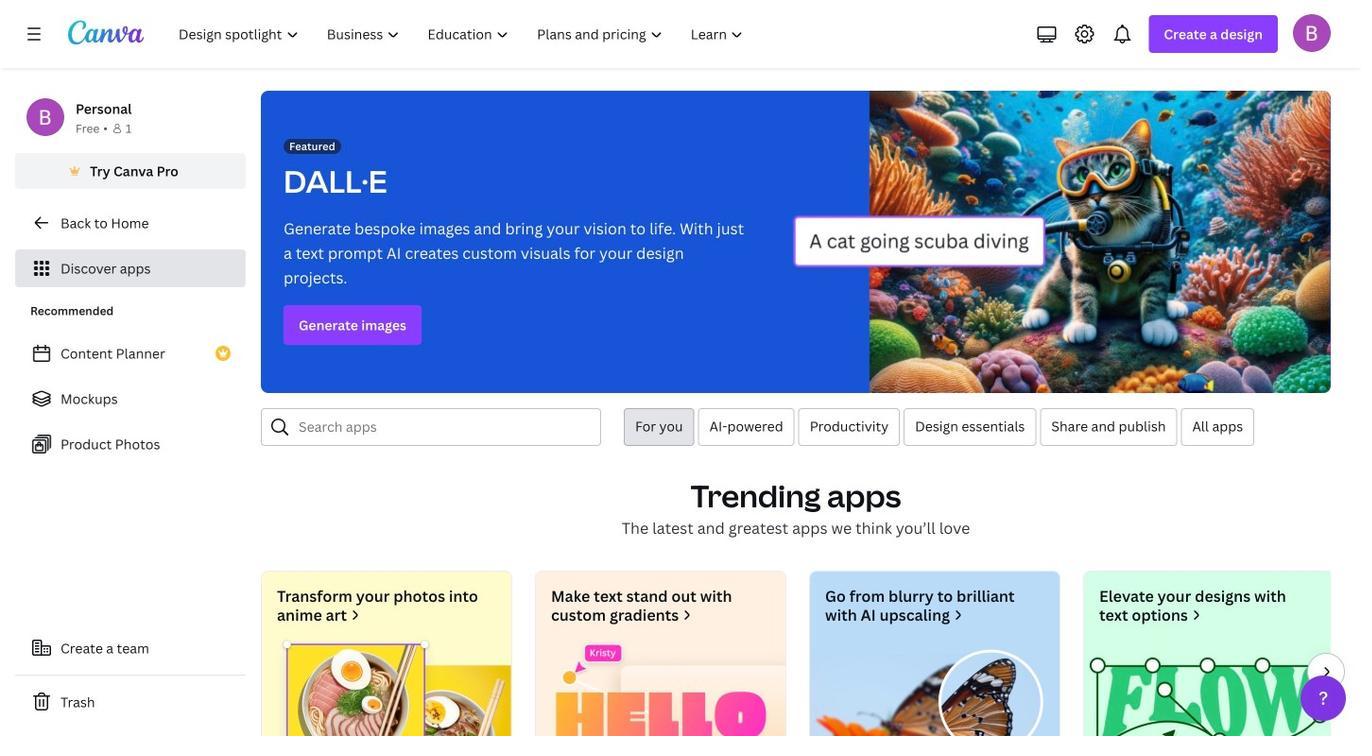Task type: locate. For each thing, give the bounding box(es) containing it.
Input field to search for apps search field
[[299, 409, 589, 445]]

image upscaler image
[[810, 640, 1060, 736]]

list
[[15, 335, 246, 463]]

an image with a cursor next to a text box containing the prompt "a cat going scuba diving" to generate an image. the generated image of a cat doing scuba diving is behind the text box. image
[[793, 91, 1331, 393]]

bob builder image
[[1293, 14, 1331, 52]]

animeify image
[[262, 640, 511, 736]]



Task type: vqa. For each thing, say whether or not it's contained in the screenshot.
the on associated with O'Dea is the first school to launch single sign-on with Canva. The secure single sign-on capability allowed the school to quickly onboard over 460 students and 67 staff.
no



Task type: describe. For each thing, give the bounding box(es) containing it.
typecraft image
[[1084, 640, 1334, 736]]

typegradient image
[[536, 640, 785, 736]]

top level navigation element
[[166, 15, 759, 53]]



